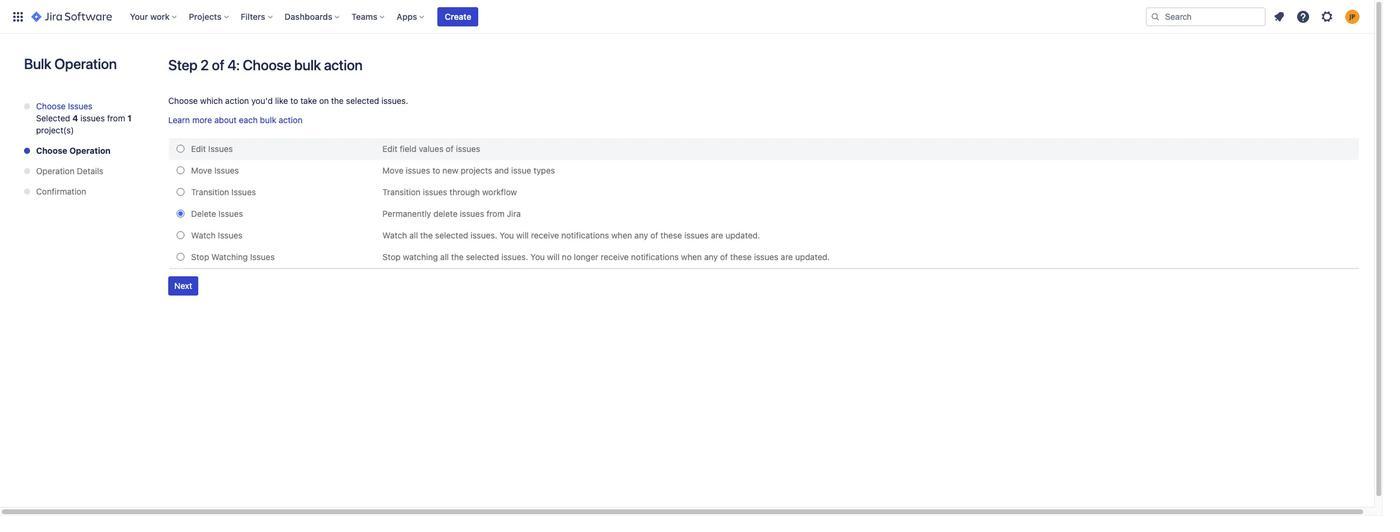 Task type: vqa. For each thing, say whether or not it's contained in the screenshot.
in at the left bottom of the page
no



Task type: describe. For each thing, give the bounding box(es) containing it.
about
[[214, 115, 237, 125]]

1 vertical spatial bulk
[[260, 115, 277, 125]]

operation for bulk operation
[[54, 55, 117, 72]]

Permanently delete issues from Jira radio
[[177, 210, 185, 218]]

issues for choose
[[68, 101, 93, 111]]

stop watching all the selected issues. you will no longer receive notifications when any of these issues are updated.
[[383, 252, 830, 262]]

Edit field values of issues radio
[[177, 145, 185, 153]]

0 vertical spatial you
[[500, 230, 514, 240]]

search image
[[1151, 12, 1161, 21]]

notifications image
[[1273, 9, 1287, 24]]

1 vertical spatial any
[[705, 252, 718, 262]]

1 vertical spatial receive
[[601, 252, 629, 262]]

step
[[168, 57, 198, 73]]

1 vertical spatial are
[[781, 252, 793, 262]]

delete
[[191, 209, 216, 219]]

0 vertical spatial to
[[291, 96, 298, 106]]

0 vertical spatial any
[[635, 230, 649, 240]]

choose operation
[[36, 145, 111, 156]]

move for move issues
[[191, 165, 212, 176]]

your profile and settings image
[[1346, 9, 1361, 24]]

2
[[201, 57, 209, 73]]

watch all the selected issues. you will receive notifications when any of these issues are updated.
[[383, 230, 761, 240]]

1
[[127, 113, 132, 123]]

each
[[239, 115, 258, 125]]

stop for stop watching all the selected issues. you will no longer receive notifications when any of these issues are updated.
[[383, 252, 401, 262]]

1 horizontal spatial when
[[681, 252, 702, 262]]

more
[[192, 115, 212, 125]]

issues inside the choose issues selected 4 issues from 1 project(s)
[[80, 113, 105, 123]]

choose right '4:'
[[243, 57, 291, 73]]

transition for transition issues through workflow
[[383, 187, 421, 197]]

2 vertical spatial the
[[451, 252, 464, 262]]

project(s)
[[36, 125, 74, 135]]

issues for move
[[214, 165, 239, 176]]

like
[[275, 96, 288, 106]]

apps
[[397, 11, 417, 21]]

operation for choose operation
[[69, 145, 111, 156]]

move issues to new projects and issue types
[[383, 165, 555, 176]]

which
[[200, 96, 223, 106]]

apps button
[[393, 7, 429, 26]]

issues for watch
[[218, 230, 243, 240]]

your work button
[[126, 7, 182, 26]]

choose which action you'd like to take on the selected issues.
[[168, 96, 408, 106]]

Transition issues through workflow radio
[[177, 188, 185, 196]]

1 horizontal spatial to
[[433, 165, 440, 176]]

watch for watch issues
[[191, 230, 216, 240]]

watching
[[403, 252, 438, 262]]

4
[[73, 113, 78, 123]]

0 vertical spatial all
[[410, 230, 418, 240]]

bulk operation
[[24, 55, 117, 72]]

you'd
[[251, 96, 273, 106]]

2 vertical spatial selected
[[466, 252, 499, 262]]

issue
[[512, 165, 532, 176]]

0 horizontal spatial action
[[225, 96, 249, 106]]

longer
[[574, 252, 599, 262]]

filters button
[[237, 7, 278, 26]]

dashboards
[[285, 11, 333, 21]]

Move issues to new projects and issue types radio
[[177, 167, 185, 174]]

4:
[[228, 57, 240, 73]]

issues for delete
[[219, 209, 243, 219]]

stop watching issues
[[191, 252, 275, 262]]

transition issues
[[191, 187, 256, 197]]

through
[[450, 187, 480, 197]]

1 horizontal spatial will
[[547, 252, 560, 262]]

learn more about each bulk action link
[[168, 115, 303, 125]]

watch issues
[[191, 230, 243, 240]]

create button
[[438, 7, 479, 26]]

0 vertical spatial notifications
[[562, 230, 609, 240]]

step 2 of 4: choose bulk action
[[168, 57, 363, 73]]

field
[[400, 144, 417, 154]]

Search field
[[1147, 7, 1267, 26]]

edit issues
[[191, 144, 233, 154]]

learn more about each bulk action
[[168, 115, 303, 125]]

operation details
[[36, 166, 103, 176]]

projects
[[461, 165, 493, 176]]

stop for stop watching issues
[[191, 252, 209, 262]]

edit for edit issues
[[191, 144, 206, 154]]

watching
[[212, 252, 248, 262]]



Task type: locate. For each thing, give the bounding box(es) containing it.
bulk
[[294, 57, 321, 73], [260, 115, 277, 125]]

will down jira
[[517, 230, 529, 240]]

0 horizontal spatial you
[[500, 230, 514, 240]]

1 horizontal spatial bulk
[[294, 57, 321, 73]]

1 horizontal spatial from
[[487, 209, 505, 219]]

banner containing your work
[[0, 0, 1375, 34]]

0 horizontal spatial to
[[291, 96, 298, 106]]

1 vertical spatial will
[[547, 252, 560, 262]]

0 horizontal spatial watch
[[191, 230, 216, 240]]

issues up the watching
[[218, 230, 243, 240]]

any
[[635, 230, 649, 240], [705, 252, 718, 262]]

delete issues
[[191, 209, 243, 219]]

move
[[191, 165, 212, 176], [383, 165, 404, 176]]

1 vertical spatial action
[[225, 96, 249, 106]]

selected
[[36, 113, 70, 123]]

bulk right the each
[[260, 115, 277, 125]]

1 vertical spatial you
[[531, 252, 545, 262]]

0 horizontal spatial all
[[410, 230, 418, 240]]

jira
[[507, 209, 521, 219]]

projects
[[189, 11, 222, 21]]

issues for edit
[[208, 144, 233, 154]]

choose up selected
[[36, 101, 66, 111]]

0 horizontal spatial receive
[[531, 230, 559, 240]]

0 horizontal spatial move
[[191, 165, 212, 176]]

0 vertical spatial will
[[517, 230, 529, 240]]

the right on
[[331, 96, 344, 106]]

work
[[150, 11, 170, 21]]

1 transition from the left
[[191, 187, 229, 197]]

workflow
[[482, 187, 517, 197]]

1 horizontal spatial move
[[383, 165, 404, 176]]

teams button
[[348, 7, 390, 26]]

1 horizontal spatial any
[[705, 252, 718, 262]]

watch down delete
[[191, 230, 216, 240]]

issues up 4
[[68, 101, 93, 111]]

receive
[[531, 230, 559, 240], [601, 252, 629, 262]]

0 vertical spatial are
[[711, 230, 724, 240]]

move right move issues to new projects and issue types option
[[191, 165, 212, 176]]

edit for edit field values of issues
[[383, 144, 398, 154]]

2 edit from the left
[[383, 144, 398, 154]]

2 vertical spatial operation
[[36, 166, 75, 176]]

2 vertical spatial action
[[279, 115, 303, 125]]

watch
[[191, 230, 216, 240], [383, 230, 407, 240]]

issues up delete issues
[[232, 187, 256, 197]]

0 horizontal spatial are
[[711, 230, 724, 240]]

action up on
[[324, 57, 363, 73]]

edit field values of issues
[[383, 144, 481, 154]]

choose for issues
[[36, 101, 66, 111]]

1 watch from the left
[[191, 230, 216, 240]]

1 vertical spatial selected
[[435, 230, 469, 240]]

1 horizontal spatial issues.
[[471, 230, 498, 240]]

permanently delete issues from jira
[[383, 209, 521, 219]]

0 horizontal spatial issues.
[[382, 96, 408, 106]]

from left jira
[[487, 209, 505, 219]]

action down choose which action you'd like to take on the selected issues.
[[279, 115, 303, 125]]

1 vertical spatial notifications
[[631, 252, 679, 262]]

1 horizontal spatial watch
[[383, 230, 407, 240]]

1 edit from the left
[[191, 144, 206, 154]]

when
[[612, 230, 633, 240], [681, 252, 702, 262]]

None submit
[[168, 277, 198, 296]]

issues for transition
[[232, 187, 256, 197]]

move issues
[[191, 165, 239, 176]]

choose for operation
[[36, 145, 67, 156]]

from
[[107, 113, 125, 123], [487, 209, 505, 219]]

2 move from the left
[[383, 165, 404, 176]]

the right watching
[[451, 252, 464, 262]]

permanently
[[383, 209, 431, 219]]

banner
[[0, 0, 1375, 34]]

the up watching
[[420, 230, 433, 240]]

filters
[[241, 11, 265, 21]]

choose for which
[[168, 96, 198, 106]]

the
[[331, 96, 344, 106], [420, 230, 433, 240], [451, 252, 464, 262]]

issues up move issues
[[208, 144, 233, 154]]

issues. up "field"
[[382, 96, 408, 106]]

you left no
[[531, 252, 545, 262]]

operation up choose issues link at the top left of the page
[[54, 55, 117, 72]]

appswitcher icon image
[[11, 9, 25, 24]]

1 horizontal spatial these
[[731, 252, 752, 262]]

1 vertical spatial to
[[433, 165, 440, 176]]

stop left watching
[[383, 252, 401, 262]]

move for move issues to new projects and issue types
[[383, 165, 404, 176]]

choose issues link
[[36, 101, 93, 111]]

0 vertical spatial action
[[324, 57, 363, 73]]

issues down transition issues
[[219, 209, 243, 219]]

0 vertical spatial operation
[[54, 55, 117, 72]]

0 vertical spatial when
[[612, 230, 633, 240]]

issues. down permanently delete issues from jira
[[471, 230, 498, 240]]

2 watch from the left
[[383, 230, 407, 240]]

1 vertical spatial updated.
[[796, 252, 830, 262]]

2 transition from the left
[[383, 187, 421, 197]]

0 horizontal spatial will
[[517, 230, 529, 240]]

types
[[534, 165, 555, 176]]

to left the new at top
[[433, 165, 440, 176]]

1 horizontal spatial action
[[279, 115, 303, 125]]

1 stop from the left
[[191, 252, 209, 262]]

1 horizontal spatial receive
[[601, 252, 629, 262]]

you down jira
[[500, 230, 514, 240]]

move down "field"
[[383, 165, 404, 176]]

transition
[[191, 187, 229, 197], [383, 187, 421, 197]]

to
[[291, 96, 298, 106], [433, 165, 440, 176]]

updated.
[[726, 230, 761, 240], [796, 252, 830, 262]]

values
[[419, 144, 444, 154]]

operation up confirmation
[[36, 166, 75, 176]]

are
[[711, 230, 724, 240], [781, 252, 793, 262]]

transition issues through workflow
[[383, 187, 517, 197]]

0 horizontal spatial these
[[661, 230, 682, 240]]

choose
[[243, 57, 291, 73], [168, 96, 198, 106], [36, 101, 66, 111], [36, 145, 67, 156]]

from inside the choose issues selected 4 issues from 1 project(s)
[[107, 113, 125, 123]]

action
[[324, 57, 363, 73], [225, 96, 249, 106], [279, 115, 303, 125]]

action up learn more about each bulk action
[[225, 96, 249, 106]]

1 vertical spatial the
[[420, 230, 433, 240]]

1 horizontal spatial the
[[420, 230, 433, 240]]

learn
[[168, 115, 190, 125]]

notifications
[[562, 230, 609, 240], [631, 252, 679, 262]]

bulk
[[24, 55, 51, 72]]

1 horizontal spatial stop
[[383, 252, 401, 262]]

confirmation
[[36, 186, 86, 197]]

transition up permanently
[[383, 187, 421, 197]]

issues
[[80, 113, 105, 123], [456, 144, 481, 154], [406, 165, 430, 176], [423, 187, 447, 197], [460, 209, 485, 219], [685, 230, 709, 240], [755, 252, 779, 262]]

on
[[319, 96, 329, 106]]

0 vertical spatial the
[[331, 96, 344, 106]]

new
[[443, 165, 459, 176]]

choose down project(s)
[[36, 145, 67, 156]]

all up watching
[[410, 230, 418, 240]]

choose inside the choose issues selected 4 issues from 1 project(s)
[[36, 101, 66, 111]]

issues right the watching
[[250, 252, 275, 262]]

1 horizontal spatial transition
[[383, 187, 421, 197]]

0 vertical spatial bulk
[[294, 57, 321, 73]]

2 vertical spatial issues.
[[502, 252, 529, 262]]

1 horizontal spatial you
[[531, 252, 545, 262]]

1 vertical spatial all
[[440, 252, 449, 262]]

edit right edit field values of issues "radio"
[[191, 144, 206, 154]]

Stop watching all the selected issues. You will no longer receive notifications when any of these issues are updated. radio
[[177, 253, 185, 261]]

0 horizontal spatial edit
[[191, 144, 206, 154]]

issues.
[[382, 96, 408, 106], [471, 230, 498, 240], [502, 252, 529, 262]]

0 vertical spatial issues.
[[382, 96, 408, 106]]

to right like
[[291, 96, 298, 106]]

issues up transition issues
[[214, 165, 239, 176]]

settings image
[[1321, 9, 1335, 24]]

0 vertical spatial these
[[661, 230, 682, 240]]

edit
[[191, 144, 206, 154], [383, 144, 398, 154]]

details
[[77, 166, 103, 176]]

all right watching
[[440, 252, 449, 262]]

take
[[301, 96, 317, 106]]

these
[[661, 230, 682, 240], [731, 252, 752, 262]]

all
[[410, 230, 418, 240], [440, 252, 449, 262]]

your
[[130, 11, 148, 21]]

0 horizontal spatial transition
[[191, 187, 229, 197]]

bulk up take
[[294, 57, 321, 73]]

Watch all the selected issues. You will receive notifications when any of these issues are updated. radio
[[177, 231, 185, 239]]

issues inside the choose issues selected 4 issues from 1 project(s)
[[68, 101, 93, 111]]

1 vertical spatial these
[[731, 252, 752, 262]]

watch for watch all the selected issues. you will receive notifications when any of these issues are updated.
[[383, 230, 407, 240]]

0 horizontal spatial the
[[331, 96, 344, 106]]

delete
[[434, 209, 458, 219]]

projects button
[[185, 7, 234, 26]]

1 horizontal spatial notifications
[[631, 252, 679, 262]]

no
[[562, 252, 572, 262]]

stop
[[191, 252, 209, 262], [383, 252, 401, 262]]

2 horizontal spatial action
[[324, 57, 363, 73]]

1 horizontal spatial updated.
[[796, 252, 830, 262]]

create
[[445, 11, 472, 21]]

choose up the learn
[[168, 96, 198, 106]]

and
[[495, 165, 509, 176]]

operation
[[54, 55, 117, 72], [69, 145, 111, 156], [36, 166, 75, 176]]

will left no
[[547, 252, 560, 262]]

0 horizontal spatial stop
[[191, 252, 209, 262]]

teams
[[352, 11, 378, 21]]

0 horizontal spatial notifications
[[562, 230, 609, 240]]

dashboards button
[[281, 7, 345, 26]]

0 vertical spatial selected
[[346, 96, 379, 106]]

0 vertical spatial receive
[[531, 230, 559, 240]]

0 horizontal spatial from
[[107, 113, 125, 123]]

choose issues selected 4 issues from 1 project(s)
[[36, 101, 132, 135]]

2 stop from the left
[[383, 252, 401, 262]]

2 horizontal spatial the
[[451, 252, 464, 262]]

stop right stop watching all the selected issues. you will no longer receive notifications when any of these issues are updated. radio
[[191, 252, 209, 262]]

will
[[517, 230, 529, 240], [547, 252, 560, 262]]

you
[[500, 230, 514, 240], [531, 252, 545, 262]]

selected
[[346, 96, 379, 106], [435, 230, 469, 240], [466, 252, 499, 262]]

0 horizontal spatial bulk
[[260, 115, 277, 125]]

transition down move issues
[[191, 187, 229, 197]]

transition for transition issues
[[191, 187, 229, 197]]

0 vertical spatial from
[[107, 113, 125, 123]]

0 horizontal spatial any
[[635, 230, 649, 240]]

jira software image
[[31, 9, 112, 24], [31, 9, 112, 24]]

1 vertical spatial when
[[681, 252, 702, 262]]

0 horizontal spatial when
[[612, 230, 633, 240]]

1 horizontal spatial all
[[440, 252, 449, 262]]

1 horizontal spatial are
[[781, 252, 793, 262]]

help image
[[1297, 9, 1311, 24]]

1 horizontal spatial edit
[[383, 144, 398, 154]]

of
[[212, 57, 225, 73], [446, 144, 454, 154], [651, 230, 659, 240], [721, 252, 728, 262]]

0 horizontal spatial updated.
[[726, 230, 761, 240]]

watch down permanently
[[383, 230, 407, 240]]

edit left "field"
[[383, 144, 398, 154]]

1 vertical spatial from
[[487, 209, 505, 219]]

1 vertical spatial operation
[[69, 145, 111, 156]]

1 move from the left
[[191, 165, 212, 176]]

from left "1"
[[107, 113, 125, 123]]

operation up details
[[69, 145, 111, 156]]

issues. down jira
[[502, 252, 529, 262]]

primary element
[[7, 0, 1147, 33]]

issues
[[68, 101, 93, 111], [208, 144, 233, 154], [214, 165, 239, 176], [232, 187, 256, 197], [219, 209, 243, 219], [218, 230, 243, 240], [250, 252, 275, 262]]

1 vertical spatial issues.
[[471, 230, 498, 240]]

2 horizontal spatial issues.
[[502, 252, 529, 262]]

0 vertical spatial updated.
[[726, 230, 761, 240]]

your work
[[130, 11, 170, 21]]



